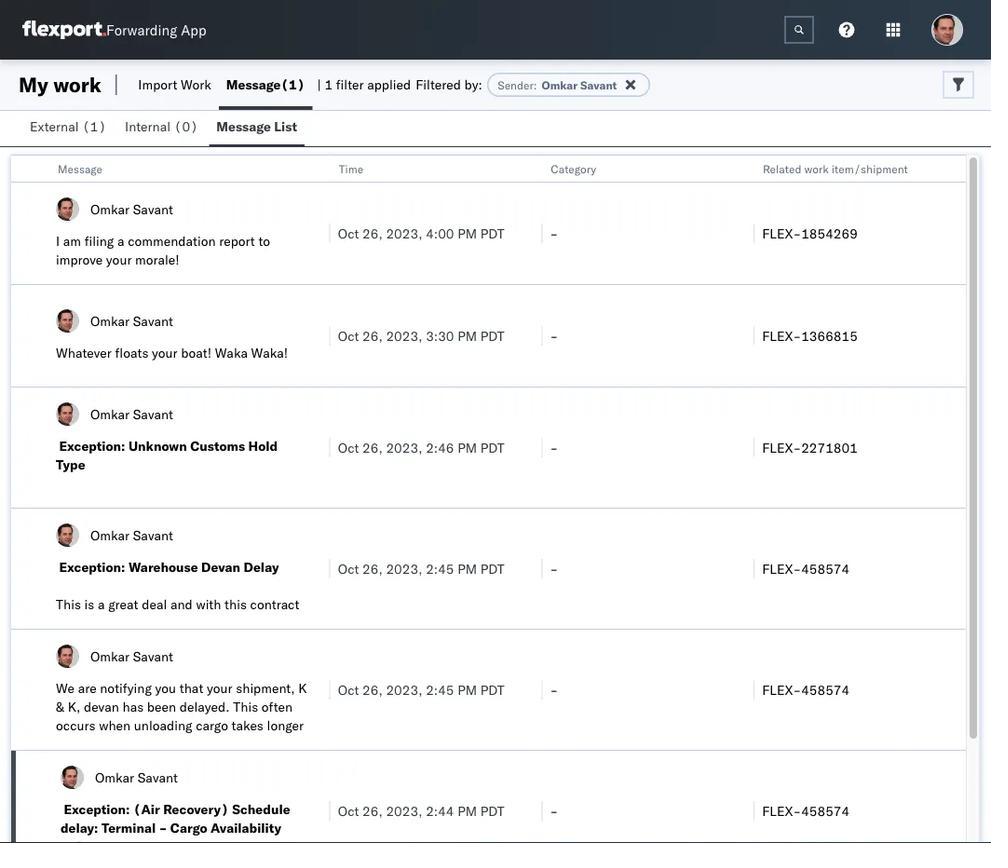 Task type: describe. For each thing, give the bounding box(es) containing it.
1 vertical spatial you
[[100, 792, 121, 808]]

often
[[262, 699, 293, 715]]

your down expected.
[[100, 755, 125, 771]]

filter
[[336, 76, 364, 93]]

delay:
[[61, 820, 98, 836]]

savant up 'commendation'
[[133, 201, 173, 217]]

savant right the :
[[580, 78, 617, 92]]

458574 for delay
[[801, 560, 850, 577]]

resize handle column header for time
[[519, 156, 542, 843]]

2 2:45 from the top
[[426, 681, 454, 698]]

external (1)
[[30, 118, 106, 135]]

is
[[84, 596, 94, 613]]

with inside 'this is a great deal and with this contract established, we will create a lucrative partnership.'
[[196, 596, 221, 613]]

omkar up unknown
[[90, 406, 130, 422]]

2 flex- 458574 from the top
[[762, 681, 850, 698]]

1 vertical spatial that
[[220, 736, 243, 752]]

customs
[[190, 438, 245, 454]]

458574 for schedule
[[801, 803, 850, 819]]

exception: for exception: warehouse devan delay
[[59, 559, 125, 575]]

flex- 1366815
[[762, 327, 858, 344]]

will inside the we are notifying you that your shipment, k & k, devan has been delayed. this often occurs when unloading cargo takes longer than expected. please note that this may impact your shipment's final delivery date. we appreciate your understanding and will update you with the status of your shipment as soon as possible.
[[287, 773, 308, 790]]

commendation
[[128, 233, 216, 249]]

oct 26, 2023, 2:44 pm pdt
[[338, 803, 504, 819]]

item/shipment
[[832, 162, 908, 176]]

1
[[325, 76, 333, 93]]

with inside the we are notifying you that your shipment, k & k, devan has been delayed. this often occurs when unloading cargo takes longer than expected. please note that this may impact your shipment's final delivery date. we appreciate your understanding and will update you with the status of your shipment as soon as possible.
[[125, 792, 150, 808]]

2 2023, from the top
[[386, 327, 422, 344]]

2:44
[[426, 803, 454, 819]]

understanding
[[173, 773, 258, 790]]

exception: for exception: unknown customs hold type
[[59, 438, 125, 454]]

flex- 458574 for schedule
[[762, 803, 850, 819]]

1 26, from the top
[[362, 225, 383, 241]]

shipment,
[[236, 680, 295, 696]]

and inside the we are notifying you that your shipment, k & k, devan has been delayed. this often occurs when unloading cargo takes longer than expected. please note that this may impact your shipment's final delivery date. we appreciate your understanding and will update you with the status of your shipment as soon as possible.
[[262, 773, 284, 790]]

than
[[56, 736, 83, 752]]

omkar savant up warehouse
[[90, 527, 173, 543]]

terminal
[[101, 820, 156, 836]]

2 oct 26, 2023, 2:45 pm pdt from the top
[[338, 681, 504, 698]]

we are notifying you that your shipment, k & k, devan has been delayed. this often occurs when unloading cargo takes longer than expected. please note that this may impact your shipment's final delivery date. we appreciate your understanding and will update you with the status of your shipment as soon as possible.
[[56, 680, 308, 827]]

(1) for message (1)
[[281, 76, 305, 93]]

2 pm from the top
[[458, 327, 477, 344]]

unknown
[[128, 438, 187, 454]]

6 2023, from the top
[[386, 803, 422, 819]]

5 2023, from the top
[[386, 681, 422, 698]]

list
[[274, 118, 297, 135]]

import
[[138, 76, 177, 93]]

time
[[339, 162, 363, 176]]

internal (0) button
[[117, 110, 209, 146]]

your inside i am filing a commendation report to improve your morale!
[[106, 252, 132, 268]]

3 2023, from the top
[[386, 439, 422, 456]]

import work
[[138, 76, 211, 93]]

this inside the we are notifying you that your shipment, k & k, devan has been delayed. this often occurs when unloading cargo takes longer than expected. please note that this may impact your shipment's final delivery date. we appreciate your understanding and will update you with the status of your shipment as soon as possible.
[[247, 736, 269, 752]]

5 pdt from the top
[[480, 681, 504, 698]]

this inside the we are notifying you that your shipment, k & k, devan has been delayed. this often occurs when unloading cargo takes longer than expected. please note that this may impact your shipment's final delivery date. we appreciate your understanding and will update you with the status of your shipment as soon as possible.
[[233, 699, 258, 715]]

2 26, from the top
[[362, 327, 383, 344]]

6 pm from the top
[[458, 803, 477, 819]]

(0)
[[174, 118, 198, 135]]

import work button
[[131, 60, 219, 110]]

your left 'boat!'
[[152, 345, 178, 361]]

1 horizontal spatial you
[[155, 680, 176, 696]]

external
[[30, 118, 79, 135]]

4:00
[[426, 225, 454, 241]]

soon
[[131, 811, 160, 827]]

1 as from the left
[[114, 811, 128, 827]]

omkar up filing
[[90, 201, 130, 217]]

related
[[763, 162, 802, 176]]

shipment
[[56, 811, 111, 827]]

oct 26, 2023, 4:00 pm pdt
[[338, 225, 504, 241]]

5 flex- from the top
[[762, 681, 801, 698]]

your right of
[[231, 792, 257, 808]]

delay
[[244, 559, 279, 575]]

omkar up floats
[[90, 313, 130, 329]]

this inside 'this is a great deal and with this contract established, we will create a lucrative partnership.'
[[56, 596, 81, 613]]

6 oct from the top
[[338, 803, 359, 819]]

forwarding app
[[106, 21, 206, 39]]

internal (0)
[[125, 118, 198, 135]]

improve
[[56, 252, 103, 268]]

a inside i am filing a commendation report to improve your morale!
[[117, 233, 124, 249]]

to
[[258, 233, 270, 249]]

takes
[[232, 717, 264, 734]]

has
[[122, 699, 144, 715]]

savant up the
[[138, 769, 178, 785]]

1 2023, from the top
[[386, 225, 422, 241]]

5 pm from the top
[[458, 681, 477, 698]]

applied
[[367, 76, 411, 93]]

- inside exception: (air recovery) schedule delay: terminal - cargo availability
[[159, 820, 167, 836]]

4 26, from the top
[[362, 560, 383, 577]]

delivery
[[226, 755, 272, 771]]

category
[[551, 162, 596, 176]]

cargo
[[196, 717, 228, 734]]

2 vertical spatial a
[[216, 615, 223, 631]]

2 we from the top
[[56, 773, 75, 790]]

hold
[[248, 438, 278, 454]]

2 as from the left
[[163, 811, 177, 827]]

(air
[[133, 801, 160, 817]]

0 vertical spatial that
[[180, 680, 203, 696]]

savant up unknown
[[133, 406, 173, 422]]

my work
[[19, 72, 101, 97]]

schedule
[[232, 801, 290, 817]]

final
[[196, 755, 222, 771]]

shipment's
[[129, 755, 193, 771]]

boat!
[[181, 345, 212, 361]]

exception: unknown customs hold type
[[56, 438, 278, 473]]

6 flex- from the top
[[762, 803, 801, 819]]

related work item/shipment
[[763, 162, 908, 176]]

this is a great deal and with this contract established, we will create a lucrative partnership.
[[56, 596, 299, 650]]

3 26, from the top
[[362, 439, 383, 456]]

deal
[[142, 596, 167, 613]]

omkar up warehouse
[[90, 527, 130, 543]]

k
[[298, 680, 307, 696]]

oct 26, 2023, 2:46 pm pdt
[[338, 439, 504, 456]]

possible.
[[180, 811, 234, 827]]

sender
[[498, 78, 534, 92]]

status
[[176, 792, 213, 808]]

delayed.
[[180, 699, 230, 715]]

please
[[147, 736, 186, 752]]

been
[[147, 699, 176, 715]]

3 flex- from the top
[[762, 439, 801, 456]]

:
[[534, 78, 537, 92]]

forwarding app link
[[22, 21, 206, 39]]



Task type: vqa. For each thing, say whether or not it's contained in the screenshot.
Confirm to the top
no



Task type: locate. For each thing, give the bounding box(es) containing it.
2271801
[[801, 439, 858, 456]]

2 vertical spatial message
[[58, 162, 102, 176]]

will
[[152, 615, 172, 631], [287, 773, 308, 790]]

when
[[99, 717, 131, 734]]

1 flex- 458574 from the top
[[762, 560, 850, 577]]

this left is
[[56, 596, 81, 613]]

work for related
[[805, 162, 829, 176]]

omkar down expected.
[[95, 769, 134, 785]]

i
[[56, 233, 60, 249]]

exception: for exception: (air recovery) schedule delay: terminal - cargo availability
[[64, 801, 130, 817]]

warehouse
[[128, 559, 198, 575]]

a right is
[[98, 596, 105, 613]]

1 horizontal spatial will
[[287, 773, 308, 790]]

flex- 458574 for delay
[[762, 560, 850, 577]]

message
[[226, 76, 281, 93], [216, 118, 271, 135], [58, 162, 102, 176]]

this inside 'this is a great deal and with this contract established, we will create a lucrative partnership.'
[[225, 596, 247, 613]]

flexport. image
[[22, 21, 106, 39]]

2 vertical spatial 458574
[[801, 803, 850, 819]]

of
[[216, 792, 228, 808]]

5 26, from the top
[[362, 681, 383, 698]]

1 horizontal spatial and
[[262, 773, 284, 790]]

26,
[[362, 225, 383, 241], [362, 327, 383, 344], [362, 439, 383, 456], [362, 560, 383, 577], [362, 681, 383, 698], [362, 803, 383, 819]]

work right related
[[805, 162, 829, 176]]

0 vertical spatial 458574
[[801, 560, 850, 577]]

a right filing
[[117, 233, 124, 249]]

0 horizontal spatial with
[[125, 792, 150, 808]]

exception: up is
[[59, 559, 125, 575]]

as left soon
[[114, 811, 128, 827]]

2 flex- from the top
[[762, 327, 801, 344]]

1 vertical spatial (1)
[[82, 118, 106, 135]]

3:30
[[426, 327, 454, 344]]

exception: inside exception: (air recovery) schedule delay: terminal - cargo availability
[[64, 801, 130, 817]]

this up delivery
[[247, 736, 269, 752]]

1 vertical spatial this
[[233, 699, 258, 715]]

0 vertical spatial oct 26, 2023, 2:45 pm pdt
[[338, 560, 504, 577]]

|
[[317, 76, 321, 93]]

1 horizontal spatial with
[[196, 596, 221, 613]]

3 458574 from the top
[[801, 803, 850, 819]]

0 vertical spatial exception:
[[59, 438, 125, 454]]

1 vertical spatial a
[[98, 596, 105, 613]]

oct right k
[[338, 681, 359, 698]]

oct right the delay at left
[[338, 560, 359, 577]]

your down filing
[[106, 252, 132, 268]]

3 oct from the top
[[338, 439, 359, 456]]

this up lucrative
[[225, 596, 247, 613]]

1 vertical spatial oct 26, 2023, 2:45 pm pdt
[[338, 681, 504, 698]]

we up &
[[56, 680, 75, 696]]

recovery)
[[163, 801, 229, 817]]

1366815
[[801, 327, 858, 344]]

work up external (1)
[[53, 72, 101, 97]]

0 vertical spatial will
[[152, 615, 172, 631]]

4 oct from the top
[[338, 560, 359, 577]]

0 horizontal spatial you
[[100, 792, 121, 808]]

great
[[108, 596, 138, 613]]

resize handle column header for related work item/shipment
[[944, 156, 966, 843]]

5 oct from the top
[[338, 681, 359, 698]]

flex-
[[762, 225, 801, 241], [762, 327, 801, 344], [762, 439, 801, 456], [762, 560, 801, 577], [762, 681, 801, 698], [762, 803, 801, 819]]

1 458574 from the top
[[801, 560, 850, 577]]

message down external (1) button at the top left
[[58, 162, 102, 176]]

4 pdt from the top
[[480, 560, 504, 577]]

1 vertical spatial 458574
[[801, 681, 850, 698]]

omkar
[[542, 78, 578, 92], [90, 201, 130, 217], [90, 313, 130, 329], [90, 406, 130, 422], [90, 527, 130, 543], [90, 648, 130, 664], [95, 769, 134, 785]]

oct right hold
[[338, 439, 359, 456]]

oct down time at top
[[338, 225, 359, 241]]

forwarding
[[106, 21, 177, 39]]

work
[[181, 76, 211, 93]]

1 flex- from the top
[[762, 225, 801, 241]]

1 horizontal spatial a
[[117, 233, 124, 249]]

occurs
[[56, 717, 95, 734]]

3 flex- 458574 from the top
[[762, 803, 850, 819]]

0 horizontal spatial will
[[152, 615, 172, 631]]

1 pdt from the top
[[480, 225, 504, 241]]

omkar savant up notifying
[[90, 648, 173, 664]]

internal
[[125, 118, 171, 135]]

4 2023, from the top
[[386, 560, 422, 577]]

1 vertical spatial we
[[56, 773, 75, 790]]

are
[[78, 680, 97, 696]]

external (1) button
[[22, 110, 117, 146]]

2 vertical spatial exception:
[[64, 801, 130, 817]]

0 vertical spatial a
[[117, 233, 124, 249]]

note
[[190, 736, 216, 752]]

0 horizontal spatial a
[[98, 596, 105, 613]]

work
[[53, 72, 101, 97], [805, 162, 829, 176]]

0 horizontal spatial this
[[56, 596, 81, 613]]

omkar savant up filing
[[90, 201, 173, 217]]

flex- 2271801
[[762, 439, 858, 456]]

1 vertical spatial will
[[287, 773, 308, 790]]

0 horizontal spatial work
[[53, 72, 101, 97]]

resize handle column header for message
[[307, 156, 329, 843]]

pdt
[[480, 225, 504, 241], [480, 327, 504, 344], [480, 439, 504, 456], [480, 560, 504, 577], [480, 681, 504, 698], [480, 803, 504, 819]]

resize handle column header for category
[[732, 156, 754, 843]]

458574
[[801, 560, 850, 577], [801, 681, 850, 698], [801, 803, 850, 819]]

2:45
[[426, 560, 454, 577], [426, 681, 454, 698]]

savant up warehouse
[[133, 527, 173, 543]]

omkar savant up unknown
[[90, 406, 173, 422]]

we down impact
[[56, 773, 75, 790]]

3 resize handle column header from the left
[[732, 156, 754, 843]]

resize handle column header
[[307, 156, 329, 843], [519, 156, 542, 843], [732, 156, 754, 843], [944, 156, 966, 843]]

message list button
[[209, 110, 305, 146]]

and inside 'this is a great deal and with this contract established, we will create a lucrative partnership.'
[[170, 596, 193, 613]]

2 oct from the top
[[338, 327, 359, 344]]

you down appreciate
[[100, 792, 121, 808]]

will down deal
[[152, 615, 172, 631]]

None text field
[[784, 16, 814, 44]]

your up delayed.
[[207, 680, 232, 696]]

this
[[56, 596, 81, 613], [233, 699, 258, 715]]

4 pm from the top
[[458, 560, 477, 577]]

with up soon
[[125, 792, 150, 808]]

0 vertical spatial we
[[56, 680, 75, 696]]

1 vertical spatial 2:45
[[426, 681, 454, 698]]

will inside 'this is a great deal and with this contract established, we will create a lucrative partnership.'
[[152, 615, 172, 631]]

you up been
[[155, 680, 176, 696]]

2 horizontal spatial a
[[216, 615, 223, 631]]

and down date.
[[262, 773, 284, 790]]

2 vertical spatial flex- 458574
[[762, 803, 850, 819]]

0 vertical spatial message
[[226, 76, 281, 93]]

and up create
[[170, 596, 193, 613]]

0 horizontal spatial that
[[180, 680, 203, 696]]

1 vertical spatial and
[[262, 773, 284, 790]]

this up takes
[[233, 699, 258, 715]]

2 pdt from the top
[[480, 327, 504, 344]]

1 vertical spatial exception:
[[59, 559, 125, 575]]

a
[[117, 233, 124, 249], [98, 596, 105, 613], [216, 615, 223, 631]]

savant up whatever floats your boat! waka waka!
[[133, 313, 173, 329]]

will down date.
[[287, 773, 308, 790]]

flex- 1854269
[[762, 225, 858, 241]]

0 vertical spatial and
[[170, 596, 193, 613]]

notifying
[[100, 680, 152, 696]]

update
[[56, 792, 97, 808]]

2 resize handle column header from the left
[[519, 156, 542, 843]]

-
[[550, 225, 558, 241], [550, 327, 558, 344], [550, 439, 558, 456], [550, 560, 558, 577], [550, 681, 558, 698], [550, 803, 558, 819], [159, 820, 167, 836]]

1 2:45 from the top
[[426, 560, 454, 577]]

appreciate
[[78, 773, 141, 790]]

message inside message list button
[[216, 118, 271, 135]]

with up create
[[196, 596, 221, 613]]

message for (1)
[[226, 76, 281, 93]]

a right create
[[216, 615, 223, 631]]

report
[[219, 233, 255, 249]]

unloading
[[134, 717, 192, 734]]

message up message list
[[226, 76, 281, 93]]

exception: (air recovery) schedule delay: terminal - cargo availability
[[61, 801, 290, 836]]

| 1 filter applied filtered by:
[[317, 76, 482, 93]]

(1) inside button
[[82, 118, 106, 135]]

message for list
[[216, 118, 271, 135]]

exception: inside exception: unknown customs hold type
[[59, 438, 125, 454]]

may
[[272, 736, 297, 752]]

my
[[19, 72, 48, 97]]

1 pm from the top
[[458, 225, 477, 241]]

established,
[[56, 615, 128, 631]]

(1) right external
[[82, 118, 106, 135]]

0 horizontal spatial as
[[114, 811, 128, 827]]

as down the
[[163, 811, 177, 827]]

you
[[155, 680, 176, 696], [100, 792, 121, 808]]

0 vertical spatial this
[[225, 596, 247, 613]]

1 horizontal spatial (1)
[[281, 76, 305, 93]]

oct 26, 2023, 3:30 pm pdt
[[338, 327, 504, 344]]

0 vertical spatial flex- 458574
[[762, 560, 850, 577]]

that up delayed.
[[180, 680, 203, 696]]

omkar savant up '(air'
[[95, 769, 178, 785]]

savant down we
[[133, 648, 173, 664]]

message left list
[[216, 118, 271, 135]]

2023,
[[386, 225, 422, 241], [386, 327, 422, 344], [386, 439, 422, 456], [386, 560, 422, 577], [386, 681, 422, 698], [386, 803, 422, 819]]

app
[[181, 21, 206, 39]]

1 vertical spatial flex- 458574
[[762, 681, 850, 698]]

3 pdt from the top
[[480, 439, 504, 456]]

1 vertical spatial with
[[125, 792, 150, 808]]

0 vertical spatial you
[[155, 680, 176, 696]]

whatever floats your boat! waka waka!
[[56, 345, 288, 361]]

0 vertical spatial this
[[56, 596, 81, 613]]

(1)
[[281, 76, 305, 93], [82, 118, 106, 135]]

expected.
[[86, 736, 144, 752]]

waka!
[[251, 345, 288, 361]]

exception: up type
[[59, 438, 125, 454]]

1 oct 26, 2023, 2:45 pm pdt from the top
[[338, 560, 504, 577]]

cargo
[[170, 820, 207, 836]]

0 vertical spatial work
[[53, 72, 101, 97]]

4 flex- from the top
[[762, 560, 801, 577]]

exception: up delay:
[[64, 801, 130, 817]]

6 pdt from the top
[[480, 803, 504, 819]]

1 horizontal spatial work
[[805, 162, 829, 176]]

4 resize handle column header from the left
[[944, 156, 966, 843]]

impact
[[56, 755, 96, 771]]

omkar savant up floats
[[90, 313, 173, 329]]

3 pm from the top
[[458, 439, 477, 456]]

your down shipment's
[[144, 773, 170, 790]]

(1) left |
[[281, 76, 305, 93]]

1 resize handle column header from the left
[[307, 156, 329, 843]]

devan
[[84, 699, 119, 715]]

0 horizontal spatial (1)
[[82, 118, 106, 135]]

1 oct from the top
[[338, 225, 359, 241]]

oct right the schedule
[[338, 803, 359, 819]]

1 horizontal spatial this
[[233, 699, 258, 715]]

work for my
[[53, 72, 101, 97]]

0 vertical spatial (1)
[[281, 76, 305, 93]]

lucrative
[[226, 615, 277, 631]]

6 26, from the top
[[362, 803, 383, 819]]

we
[[56, 680, 75, 696], [56, 773, 75, 790]]

the
[[153, 792, 173, 808]]

floats
[[115, 345, 149, 361]]

2:46
[[426, 439, 454, 456]]

i am filing a commendation report to improve your morale!
[[56, 233, 270, 268]]

1 horizontal spatial that
[[220, 736, 243, 752]]

type
[[56, 456, 85, 473]]

1 vertical spatial work
[[805, 162, 829, 176]]

1 vertical spatial message
[[216, 118, 271, 135]]

k,
[[68, 699, 80, 715]]

1 we from the top
[[56, 680, 75, 696]]

date.
[[275, 755, 305, 771]]

2 458574 from the top
[[801, 681, 850, 698]]

sender : omkar savant
[[498, 78, 617, 92]]

0 horizontal spatial and
[[170, 596, 193, 613]]

(1) for external (1)
[[82, 118, 106, 135]]

1 vertical spatial this
[[247, 736, 269, 752]]

omkar up notifying
[[90, 648, 130, 664]]

that down takes
[[220, 736, 243, 752]]

1 horizontal spatial as
[[163, 811, 177, 827]]

oct left 3:30
[[338, 327, 359, 344]]

longer
[[267, 717, 304, 734]]

omkar savant
[[90, 201, 173, 217], [90, 313, 173, 329], [90, 406, 173, 422], [90, 527, 173, 543], [90, 648, 173, 664], [95, 769, 178, 785]]

create
[[175, 615, 212, 631]]

omkar right the :
[[542, 78, 578, 92]]

we
[[132, 615, 148, 631]]

with
[[196, 596, 221, 613], [125, 792, 150, 808]]

message (1)
[[226, 76, 305, 93]]

0 vertical spatial with
[[196, 596, 221, 613]]

0 vertical spatial 2:45
[[426, 560, 454, 577]]



